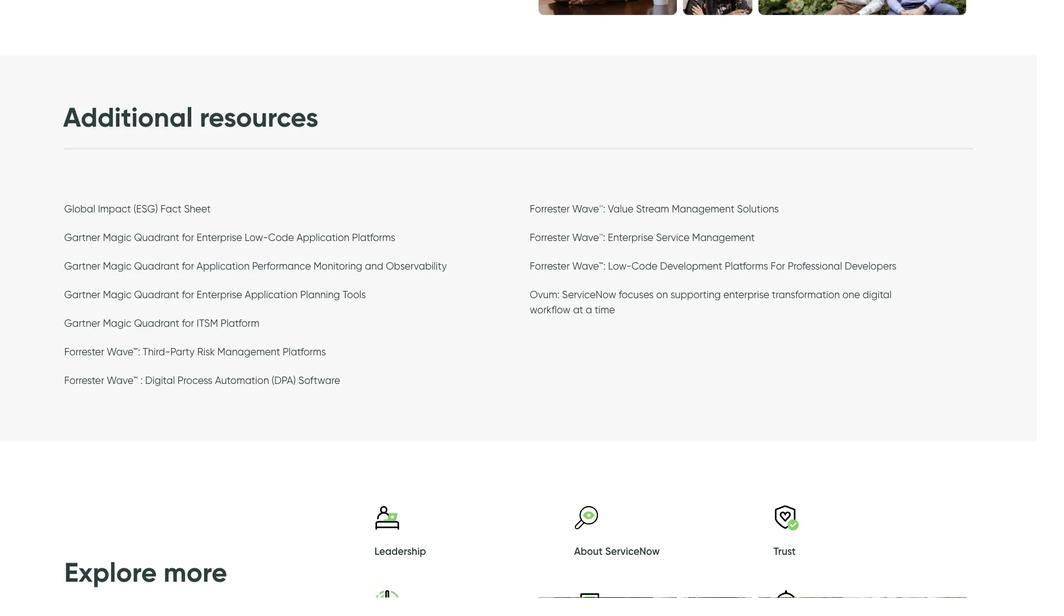 Task type: locate. For each thing, give the bounding box(es) containing it.
4 quadrant from the top
[[134, 318, 180, 330]]

magic inside gartner magic quadrant for enterprise application planning tools link
[[103, 289, 132, 301]]

0 vertical spatial application
[[297, 232, 350, 244]]

gartner magic quadrant for enterprise application planning tools
[[64, 289, 366, 301]]

wave
[[573, 203, 600, 216], [573, 232, 600, 244]]

application inside gartner magic quadrant for enterprise application planning tools link
[[245, 289, 298, 301]]

for
[[771, 261, 786, 273]]

forrester
[[530, 203, 570, 216], [530, 232, 570, 244], [530, 261, 570, 273], [64, 346, 104, 359], [64, 375, 104, 387]]

gartner magic quadrant for itsm platform
[[64, 318, 260, 330]]

forrester wave tm : enterprise service management
[[530, 232, 756, 244]]

: for : enterprise service management
[[604, 232, 606, 244]]

3 gartner from the top
[[64, 289, 100, 301]]

1 horizontal spatial platforms
[[352, 232, 396, 244]]

1 vertical spatial wave
[[573, 232, 600, 244]]

professional
[[788, 261, 843, 273]]

3 for from the top
[[182, 289, 194, 301]]

additional resources
[[63, 101, 319, 134]]

servicenow right about
[[606, 546, 660, 558]]

1 vertical spatial tm
[[600, 234, 604, 237]]

1 for from the top
[[182, 232, 194, 244]]

trust link
[[774, 506, 974, 564]]

3 magic from the top
[[103, 289, 132, 301]]

service
[[657, 232, 690, 244]]

code
[[268, 232, 294, 244], [632, 261, 658, 273]]

transformation
[[773, 289, 841, 301]]

1 vertical spatial management
[[693, 232, 756, 244]]

low- up gartner magic quadrant for application performance monitoring and observability
[[245, 232, 268, 244]]

1 tm from the top
[[600, 205, 604, 209]]

tools
[[343, 289, 366, 301]]

servicenow for about
[[606, 546, 660, 558]]

1 vertical spatial wave™:
[[107, 346, 140, 359]]

enterprise for low-
[[197, 232, 242, 244]]

0 horizontal spatial platforms
[[283, 346, 326, 359]]

itsm
[[197, 318, 218, 330]]

global impact (esg) fact sheet
[[64, 203, 211, 216]]

tm for : value stream management solutions
[[600, 205, 604, 209]]

1 gartner from the top
[[64, 232, 100, 244]]

gartner magic quadrant for enterprise application planning tools link
[[64, 289, 366, 304]]

1 vertical spatial application
[[197, 261, 250, 273]]

tm inside forrester wave tm : value stream management solutions
[[600, 205, 604, 209]]

for down sheet
[[182, 232, 194, 244]]

for
[[182, 232, 194, 244], [182, 261, 194, 273], [182, 289, 194, 301], [182, 318, 194, 330]]

platform
[[221, 318, 260, 330]]

for up gartner magic quadrant for itsm platform
[[182, 289, 194, 301]]

0 vertical spatial tm
[[600, 205, 604, 209]]

0 vertical spatial :
[[604, 203, 606, 216]]

application
[[297, 232, 350, 244], [197, 261, 250, 273], [245, 289, 298, 301]]

leadership link
[[375, 506, 574, 564]]

3 quadrant from the top
[[134, 289, 180, 301]]

party
[[170, 346, 195, 359]]

1 vertical spatial servicenow
[[606, 546, 660, 558]]

low- up the focuses at the right
[[609, 261, 632, 273]]

2 for from the top
[[182, 261, 194, 273]]

wave™: up a
[[573, 261, 606, 273]]

global impact image
[[375, 591, 400, 599]]

management
[[672, 203, 735, 216], [693, 232, 756, 244], [218, 346, 280, 359]]

servicenow up a
[[563, 289, 617, 301]]

forrester for forrester wave™: low-code development platforms for professional developers
[[530, 261, 570, 273]]

stream
[[637, 203, 670, 216]]

1 vertical spatial platforms
[[725, 261, 769, 273]]

for for platform
[[182, 318, 194, 330]]

tm
[[600, 205, 604, 209], [600, 234, 604, 237]]

enterprise inside gartner magic quadrant for enterprise low-code application platforms link
[[197, 232, 242, 244]]

application up monitoring
[[297, 232, 350, 244]]

tm inside forrester wave tm : enterprise service management
[[600, 234, 604, 237]]

wave™:
[[573, 261, 606, 273], [107, 346, 140, 359]]

wave™: for low-
[[573, 261, 606, 273]]

enterprise
[[197, 232, 242, 244], [608, 232, 654, 244], [197, 289, 242, 301]]

1 magic from the top
[[103, 232, 132, 244]]

for left itsm
[[182, 318, 194, 330]]

one
[[843, 289, 861, 301]]

ovum: servicenow focuses on supporting enterprise transformation one digital workflow at a time link
[[530, 289, 892, 319]]

global impact (esg) fact sheet link
[[64, 203, 211, 218]]

forrester for forrester wave tm : value stream management solutions
[[530, 203, 570, 216]]

0 vertical spatial code
[[268, 232, 294, 244]]

magic inside gartner magic quadrant for enterprise low-code application platforms link
[[103, 232, 132, 244]]

quadrant for application
[[134, 289, 180, 301]]

impact
[[98, 203, 131, 216]]

platforms up software
[[283, 346, 326, 359]]

2 wave from the top
[[573, 232, 600, 244]]

explore
[[64, 556, 157, 590]]

servicenow inside ovum: servicenow focuses on supporting enterprise transformation one digital workflow at a time
[[563, 289, 617, 301]]

1 wave from the top
[[573, 203, 600, 216]]

magic inside gartner magic quadrant for application performance monitoring and observability link
[[103, 261, 132, 273]]

gartner magic quadrant for enterprise low-code application platforms
[[64, 232, 396, 244]]

code down forrester wave tm : enterprise service management
[[632, 261, 658, 273]]

gartner for gartner magic quadrant for itsm platform
[[64, 318, 100, 330]]

2 magic from the top
[[103, 261, 132, 273]]

developers
[[845, 261, 897, 273]]

0 vertical spatial low-
[[245, 232, 268, 244]]

platforms up and
[[352, 232, 396, 244]]

enterprise inside gartner magic quadrant for enterprise application planning tools link
[[197, 289, 242, 301]]

platforms
[[352, 232, 396, 244], [725, 261, 769, 273], [283, 346, 326, 359]]

: for : value stream management solutions
[[604, 203, 606, 216]]

about servicenow
[[574, 546, 660, 558]]

management up service
[[672, 203, 735, 216]]

gartner magic quadrant for enterprise low-code application platforms link
[[64, 232, 396, 247]]

management up automation
[[218, 346, 280, 359]]

4 magic from the top
[[103, 318, 132, 330]]

gartner
[[64, 232, 100, 244], [64, 261, 100, 273], [64, 289, 100, 301], [64, 318, 100, 330]]

1 horizontal spatial code
[[632, 261, 658, 273]]

0 vertical spatial wave™:
[[573, 261, 606, 273]]

low-
[[245, 232, 268, 244], [609, 261, 632, 273]]

2 vertical spatial platforms
[[283, 346, 326, 359]]

2 vertical spatial :
[[140, 375, 143, 387]]

enterprise down value
[[608, 232, 654, 244]]

for up gartner magic quadrant for enterprise application planning tools
[[182, 261, 194, 273]]

and
[[365, 261, 384, 273]]

0 vertical spatial management
[[672, 203, 735, 216]]

1 vertical spatial low-
[[609, 261, 632, 273]]

gartner magic quadrant for itsm platform link
[[64, 318, 260, 333]]

application down performance
[[245, 289, 298, 301]]

2 quadrant from the top
[[134, 261, 180, 273]]

third-
[[143, 346, 170, 359]]

gartner for gartner magic quadrant for enterprise application planning tools
[[64, 289, 100, 301]]

magic inside gartner magic quadrant for itsm platform link
[[103, 318, 132, 330]]

0 horizontal spatial wave™:
[[107, 346, 140, 359]]

solutions
[[738, 203, 780, 216]]

:
[[604, 203, 606, 216], [604, 232, 606, 244], [140, 375, 143, 387]]

0 vertical spatial servicenow
[[563, 289, 617, 301]]

gartner for gartner magic quadrant for application performance monitoring and observability
[[64, 261, 100, 273]]

magic for gartner magic quadrant for itsm platform
[[103, 318, 132, 330]]

quadrant
[[134, 232, 180, 244], [134, 261, 180, 273], [134, 289, 180, 301], [134, 318, 180, 330]]

magic for gartner magic quadrant for enterprise application planning tools
[[103, 289, 132, 301]]

1 vertical spatial code
[[632, 261, 658, 273]]

digital
[[863, 289, 892, 301]]

planning
[[300, 289, 340, 301]]

1 horizontal spatial wave™:
[[573, 261, 606, 273]]

a
[[586, 304, 593, 317]]

time
[[595, 304, 616, 317]]

1 vertical spatial :
[[604, 232, 606, 244]]

1 quadrant from the top
[[134, 232, 180, 244]]

servicenow
[[563, 289, 617, 301], [606, 546, 660, 558]]

forrester for forrester wave™ : digital process automation (dpa) software
[[64, 375, 104, 387]]

0 horizontal spatial code
[[268, 232, 294, 244]]

platforms up enterprise
[[725, 261, 769, 273]]

digital
[[145, 375, 175, 387]]

leadership
[[375, 546, 426, 558]]

0 vertical spatial platforms
[[352, 232, 396, 244]]

4 for from the top
[[182, 318, 194, 330]]

code up performance
[[268, 232, 294, 244]]

enterprise for service
[[608, 232, 654, 244]]

at
[[574, 304, 584, 317]]

0 vertical spatial wave
[[573, 203, 600, 216]]

enterprise up itsm
[[197, 289, 242, 301]]

management up forrester wave™: low-code development platforms for professional developers
[[693, 232, 756, 244]]

forrester wave™: low-code development platforms for professional developers link
[[530, 261, 897, 276]]

wave™: up wave™
[[107, 346, 140, 359]]

tm for : enterprise service management
[[600, 234, 604, 237]]

2 vertical spatial application
[[245, 289, 298, 301]]

magic
[[103, 232, 132, 244], [103, 261, 132, 273], [103, 289, 132, 301], [103, 318, 132, 330]]

application down gartner magic quadrant for enterprise low-code application platforms link
[[197, 261, 250, 273]]

wave™
[[107, 375, 138, 387]]

forrester wave™: third-party risk management platforms link
[[64, 346, 326, 362]]

2 tm from the top
[[600, 234, 604, 237]]

enterprise down sheet
[[197, 232, 242, 244]]

4 gartner from the top
[[64, 318, 100, 330]]

enterprise for application
[[197, 289, 242, 301]]

2 gartner from the top
[[64, 261, 100, 273]]



Task type: describe. For each thing, give the bounding box(es) containing it.
ovum: servicenow focuses on supporting enterprise transformation one digital workflow at a time
[[530, 289, 892, 317]]

observability
[[386, 261, 447, 273]]

automation
[[215, 375, 269, 387]]

more
[[164, 556, 227, 590]]

trust
[[774, 546, 796, 558]]

on
[[657, 289, 669, 301]]

(dpa)
[[272, 375, 296, 387]]

application inside gartner magic quadrant for enterprise low-code application platforms link
[[297, 232, 350, 244]]

management for stream
[[672, 203, 735, 216]]

additional
[[63, 101, 193, 134]]

forrester wave™: low-code development platforms for professional developers
[[530, 261, 897, 273]]

supporting
[[671, 289, 721, 301]]

software
[[299, 375, 340, 387]]

code inside gartner magic quadrant for enterprise low-code application platforms link
[[268, 232, 294, 244]]

risk
[[197, 346, 215, 359]]

magic for gartner magic quadrant for enterprise low-code application platforms
[[103, 232, 132, 244]]

focuses
[[619, 289, 654, 301]]

for for application
[[182, 289, 194, 301]]

quadrant for platform
[[134, 318, 180, 330]]

gartner magic quadrant for application performance monitoring and observability link
[[64, 261, 447, 276]]

gartner magic quadrant for application performance monitoring and observability
[[64, 261, 447, 273]]

for for performance
[[182, 261, 194, 273]]

forrester for forrester wave™: third-party risk management platforms
[[64, 346, 104, 359]]

forrester wave™: third-party risk management platforms
[[64, 346, 326, 359]]

quadrant for low-
[[134, 232, 180, 244]]

forrester wave tm : value stream management solutions
[[530, 203, 780, 216]]

quadrant for performance
[[134, 261, 180, 273]]

resources
[[200, 101, 319, 134]]

performance
[[252, 261, 311, 273]]

forrester for forrester wave tm : enterprise service management
[[530, 232, 570, 244]]

2 horizontal spatial platforms
[[725, 261, 769, 273]]

about
[[574, 546, 603, 558]]

wave™: for third-
[[107, 346, 140, 359]]

ovum:
[[530, 289, 560, 301]]

value
[[608, 203, 634, 216]]

management for service
[[693, 232, 756, 244]]

fact
[[161, 203, 182, 216]]

development
[[661, 261, 723, 273]]

enterprise
[[724, 289, 770, 301]]

monitoring
[[314, 261, 363, 273]]

code inside 'forrester wave™: low-code development platforms for professional developers' link
[[632, 261, 658, 273]]

for for low-
[[182, 232, 194, 244]]

process
[[178, 375, 213, 387]]

magic for gartner magic quadrant for application performance monitoring and observability
[[103, 261, 132, 273]]

global
[[64, 203, 95, 216]]

wave for : value stream management solutions
[[573, 203, 600, 216]]

forrester wave™ : digital process automation (dpa) software
[[64, 375, 340, 387]]

sheet
[[184, 203, 211, 216]]

(esg)
[[134, 203, 158, 216]]

forrester wave™ : digital process automation (dpa) software link
[[64, 375, 340, 390]]

application inside gartner magic quadrant for application performance monitoring and observability link
[[197, 261, 250, 273]]

gartner for gartner magic quadrant for enterprise low-code application platforms
[[64, 232, 100, 244]]

servicenow for ovum:
[[563, 289, 617, 301]]

0 horizontal spatial low-
[[245, 232, 268, 244]]

wave for : enterprise service management
[[573, 232, 600, 244]]

explore more
[[64, 556, 227, 590]]

2 vertical spatial management
[[218, 346, 280, 359]]

workflow
[[530, 304, 571, 317]]

1 horizontal spatial low-
[[609, 261, 632, 273]]

about servicenow link
[[574, 506, 774, 564]]



Task type: vqa. For each thing, say whether or not it's contained in the screenshot.
the Find and fix issues before customers know they exist "image" at the right of the page
no



